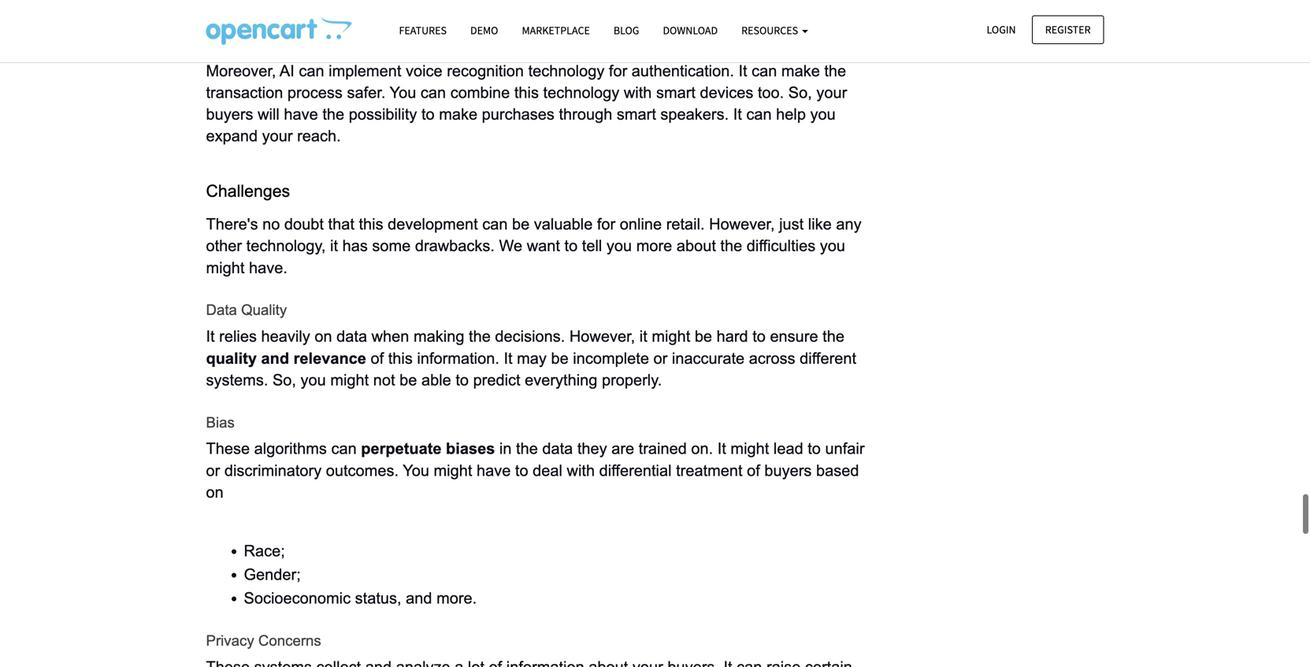 Task type: describe. For each thing, give the bounding box(es) containing it.
any
[[836, 216, 862, 233]]

challenges
[[206, 182, 290, 201]]

data inside it relies heavily on data when making the decisions. however, it might be hard to ensure the quality and relevance
[[337, 328, 367, 345]]

it relies heavily on data when making the decisions. however, it might be hard to ensure the quality and relevance
[[206, 328, 849, 367]]

perpetuate
[[361, 440, 442, 458]]

these algorithms can perpetuate biases
[[206, 440, 495, 458]]

the inside the "there's no doubt that this development can be valuable for online retail. however, just like any other technology, it has some drawbacks. we want to tell you more about the difficulties you might have."
[[720, 237, 742, 255]]

online
[[620, 216, 662, 233]]

too.
[[758, 84, 784, 101]]

privacy
[[206, 633, 254, 649]]

you inside of this information. it may be incomplete or inaccurate across different systems. so, you might not be able to predict everything properly.
[[301, 371, 326, 389]]

privacy concerns
[[206, 633, 321, 649]]

have.
[[249, 259, 287, 276]]

it inside in the data they are trained on. it might lead to unfair or discriminatory outcomes. you might have to deal with differential treatment of buyers based on
[[717, 440, 726, 458]]

trained
[[639, 440, 687, 458]]

gender;
[[244, 566, 301, 583]]

will
[[258, 106, 280, 123]]

download link
[[651, 17, 730, 44]]

there's
[[206, 216, 258, 233]]

1 vertical spatial smart
[[617, 106, 656, 123]]

of this information. it may be incomplete or inaccurate across different systems. so, you might not be able to predict everything properly.
[[206, 350, 861, 389]]

across
[[749, 350, 795, 367]]

these
[[206, 440, 250, 458]]

however, inside the "there's no doubt that this development can be valuable for online retail. however, just like any other technology, it has some drawbacks. we want to tell you more about the difficulties you might have."
[[709, 216, 775, 233]]

are
[[612, 440, 634, 458]]

more.
[[437, 590, 477, 607]]

you inside moreover, ai can implement voice recognition technology for authentication. it can make the transaction process safer. you can combine this technology with smart devices too. so, your buyers will have the possibility to make purchases through smart speakers. it can help you expand your reach.
[[390, 84, 416, 101]]

we
[[499, 237, 522, 255]]

demo
[[470, 23, 498, 37]]

0 horizontal spatial make
[[439, 106, 477, 123]]

complete
[[244, 5, 311, 23]]

1 horizontal spatial your
[[816, 84, 847, 101]]

1 horizontal spatial make
[[781, 62, 820, 79]]

you inside in the data they are trained on. it might lead to unfair or discriminatory outcomes. you might have to deal with differential treatment of buyers based on
[[403, 462, 429, 479]]

be inside the "there's no doubt that this development can be valuable for online retail. however, just like any other technology, it has some drawbacks. we want to tell you more about the difficulties you might have."
[[512, 216, 530, 233]]

it inside of this information. it may be incomplete or inaccurate across different systems. so, you might not be able to predict everything properly.
[[504, 350, 513, 367]]

to inside the "there's no doubt that this development can be valuable for online retail. however, just like any other technology, it has some drawbacks. we want to tell you more about the difficulties you might have."
[[565, 237, 578, 255]]

moreover, ai can implement voice recognition technology for authentication. it can make the transaction process safer. you can combine this technology with smart devices too. so, your buyers will have the possibility to make purchases through smart speakers. it can help you expand your reach.
[[206, 62, 851, 145]]

incomplete
[[573, 350, 649, 367]]

like
[[808, 216, 832, 233]]

in the data they are trained on. it might lead to unfair or discriminatory outcomes. you might have to deal with differential treatment of buyers based on
[[206, 440, 869, 501]]

differential
[[599, 462, 672, 479]]

with inside moreover, ai can implement voice recognition technology for authentication. it can make the transaction process safer. you can combine this technology with smart devices too. so, your buyers will have the possibility to make purchases through smart speakers. it can help you expand your reach.
[[624, 84, 652, 101]]

might left lead
[[731, 440, 769, 458]]

for inside the "there's no doubt that this development can be valuable for online retail. however, just like any other technology, it has some drawbacks. we want to tell you more about the difficulties you might have."
[[597, 216, 615, 233]]

reach.
[[297, 127, 341, 145]]

combine
[[450, 84, 510, 101]]

making
[[414, 328, 464, 345]]

deal
[[533, 462, 562, 479]]

want
[[527, 237, 560, 255]]

demo link
[[459, 17, 510, 44]]

resources link
[[730, 17, 820, 44]]

this inside moreover, ai can implement voice recognition technology for authentication. it can make the transaction process safer. you can combine this technology with smart devices too. so, your buyers will have the possibility to make purchases through smart speakers. it can help you expand your reach.
[[514, 84, 539, 101]]

0 horizontal spatial your
[[262, 127, 293, 145]]

complete the purchase, etc.
[[244, 5, 441, 23]]

ai
[[280, 62, 294, 79]]

technology,
[[246, 237, 326, 255]]

treatment
[[676, 462, 743, 479]]

can up too.
[[752, 62, 777, 79]]

when
[[372, 328, 409, 345]]

data
[[206, 302, 237, 318]]

purchases
[[482, 106, 555, 123]]

you inside moreover, ai can implement voice recognition technology for authentication. it can make the transaction process safer. you can combine this technology with smart devices too. so, your buyers will have the possibility to make purchases through smart speakers. it can help you expand your reach.
[[810, 106, 836, 123]]

hard
[[717, 328, 748, 345]]

on.
[[691, 440, 713, 458]]

unfair
[[825, 440, 865, 458]]

can up the process
[[299, 62, 324, 79]]

quality
[[206, 350, 257, 367]]

everything
[[525, 371, 598, 389]]

transaction
[[206, 84, 283, 101]]

you down like at the right top of the page
[[820, 237, 845, 255]]

quality
[[241, 302, 287, 318]]

be right not at the left
[[400, 371, 417, 389]]

information.
[[417, 350, 499, 367]]

of inside in the data they are trained on. it might lead to unfair or discriminatory outcomes. you might have to deal with differential treatment of buyers based on
[[747, 462, 760, 479]]

of inside of this information. it may be incomplete or inaccurate across different systems. so, you might not be able to predict everything properly.
[[371, 350, 384, 367]]

some
[[372, 237, 411, 255]]

integrating artificial intelligence in e-commerce operations image
[[206, 17, 352, 45]]

algorithms
[[254, 440, 327, 458]]

recognition
[[447, 62, 524, 79]]

help
[[776, 106, 806, 123]]

might down biases
[[434, 462, 472, 479]]

and inside it relies heavily on data when making the decisions. however, it might be hard to ensure the quality and relevance
[[261, 350, 289, 367]]

process
[[287, 84, 343, 101]]

difficulties
[[747, 237, 816, 255]]

more
[[636, 237, 672, 255]]

to inside moreover, ai can implement voice recognition technology for authentication. it can make the transaction process safer. you can combine this technology with smart devices too. so, your buyers will have the possibility to make purchases through smart speakers. it can help you expand your reach.
[[421, 106, 435, 123]]

buyers inside moreover, ai can implement voice recognition technology for authentication. it can make the transaction process safer. you can combine this technology with smart devices too. so, your buyers will have the possibility to make purchases through smart speakers. it can help you expand your reach.
[[206, 106, 253, 123]]

and inside race; gender; socioeconomic status, and more.
[[406, 590, 432, 607]]

resources
[[741, 23, 800, 37]]

status,
[[355, 590, 401, 607]]

features
[[399, 23, 447, 37]]

authentication.
[[632, 62, 734, 79]]

in
[[499, 440, 512, 458]]

login
[[987, 22, 1016, 37]]

that
[[328, 216, 354, 233]]

may
[[517, 350, 547, 367]]

possibility
[[349, 106, 417, 123]]

through
[[559, 106, 612, 123]]



Task type: locate. For each thing, give the bounding box(es) containing it.
1 horizontal spatial of
[[747, 462, 760, 479]]

other
[[206, 237, 242, 255]]

0 vertical spatial buyers
[[206, 106, 253, 123]]

to down information.
[[456, 371, 469, 389]]

0 horizontal spatial have
[[284, 106, 318, 123]]

however, up 'difficulties'
[[709, 216, 775, 233]]

0 horizontal spatial or
[[206, 462, 220, 479]]

moreover,
[[206, 62, 276, 79]]

1 vertical spatial or
[[206, 462, 220, 479]]

you down perpetuate
[[403, 462, 429, 479]]

technology down marketplace link
[[528, 62, 605, 79]]

download
[[663, 23, 718, 37]]

tell
[[582, 237, 602, 255]]

with down they
[[567, 462, 595, 479]]

make
[[781, 62, 820, 79], [439, 106, 477, 123]]

this down when
[[388, 350, 413, 367]]

they
[[577, 440, 607, 458]]

on up relevance
[[315, 328, 332, 345]]

concerns
[[258, 633, 321, 649]]

0 horizontal spatial so,
[[273, 371, 296, 389]]

for up tell
[[597, 216, 615, 233]]

race; gender; socioeconomic status, and more.
[[244, 542, 477, 607]]

there's no doubt that this development can be valuable for online retail. however, just like any other technology, it has some drawbacks. we want to tell you more about the difficulties you might have.
[[206, 216, 866, 276]]

marketplace link
[[510, 17, 602, 44]]

1 horizontal spatial or
[[654, 350, 668, 367]]

0 horizontal spatial it
[[330, 237, 338, 255]]

with
[[624, 84, 652, 101], [567, 462, 595, 479]]

to up across
[[753, 328, 766, 345]]

just
[[779, 216, 804, 233]]

heavily
[[261, 328, 310, 345]]

to right lead
[[808, 440, 821, 458]]

to inside it relies heavily on data when making the decisions. however, it might be hard to ensure the quality and relevance
[[753, 328, 766, 345]]

0 vertical spatial your
[[816, 84, 847, 101]]

however, up incomplete
[[569, 328, 635, 345]]

systems.
[[206, 371, 268, 389]]

so, down heavily
[[273, 371, 296, 389]]

data up deal
[[542, 440, 573, 458]]

your right too.
[[816, 84, 847, 101]]

to inside of this information. it may be incomplete or inaccurate across different systems. so, you might not be able to predict everything properly.
[[456, 371, 469, 389]]

1 horizontal spatial on
[[315, 328, 332, 345]]

register
[[1045, 22, 1091, 37]]

be up we
[[512, 216, 530, 233]]

of right treatment
[[747, 462, 760, 479]]

0 vertical spatial you
[[390, 84, 416, 101]]

the
[[316, 5, 338, 23], [824, 62, 846, 79], [322, 106, 344, 123], [720, 237, 742, 255], [469, 328, 491, 345], [823, 328, 845, 345], [516, 440, 538, 458]]

predict
[[473, 371, 520, 389]]

so,
[[788, 84, 812, 101], [273, 371, 296, 389]]

marketplace
[[522, 23, 590, 37]]

can up outcomes.
[[331, 440, 357, 458]]

0 vertical spatial and
[[261, 350, 289, 367]]

it up incomplete
[[640, 328, 647, 345]]

your
[[816, 84, 847, 101], [262, 127, 293, 145]]

0 horizontal spatial with
[[567, 462, 595, 479]]

might down relevance
[[330, 371, 369, 389]]

can inside the "there's no doubt that this development can be valuable for online retail. however, just like any other technology, it has some drawbacks. we want to tell you more about the difficulties you might have."
[[482, 216, 508, 233]]

be
[[512, 216, 530, 233], [695, 328, 712, 345], [551, 350, 569, 367], [400, 371, 417, 389]]

on inside in the data they are trained on. it might lead to unfair or discriminatory outcomes. you might have to deal with differential treatment of buyers based on
[[206, 484, 224, 501]]

0 vertical spatial with
[[624, 84, 652, 101]]

data up relevance
[[337, 328, 367, 345]]

1 vertical spatial data
[[542, 440, 573, 458]]

be up inaccurate
[[695, 328, 712, 345]]

purchase,
[[342, 5, 411, 23]]

0 horizontal spatial buyers
[[206, 106, 253, 123]]

1 vertical spatial it
[[640, 328, 647, 345]]

have inside moreover, ai can implement voice recognition technology for authentication. it can make the transaction process safer. you can combine this technology with smart devices too. so, your buyers will have the possibility to make purchases through smart speakers. it can help you expand your reach.
[[284, 106, 318, 123]]

have down the process
[[284, 106, 318, 123]]

1 horizontal spatial data
[[542, 440, 573, 458]]

0 vertical spatial make
[[781, 62, 820, 79]]

it inside it relies heavily on data when making the decisions. however, it might be hard to ensure the quality and relevance
[[640, 328, 647, 345]]

safer.
[[347, 84, 386, 101]]

decisions.
[[495, 328, 565, 345]]

might inside the "there's no doubt that this development can be valuable for online retail. however, just like any other technology, it has some drawbacks. we want to tell you more about the difficulties you might have."
[[206, 259, 245, 276]]

1 horizontal spatial so,
[[788, 84, 812, 101]]

buyers up expand on the top left
[[206, 106, 253, 123]]

data quality
[[206, 302, 287, 318]]

voice
[[406, 62, 442, 79]]

0 vertical spatial smart
[[656, 84, 696, 101]]

0 vertical spatial for
[[609, 62, 627, 79]]

biases
[[446, 440, 495, 458]]

different
[[800, 350, 856, 367]]

make up too.
[[781, 62, 820, 79]]

it down the devices
[[733, 106, 742, 123]]

1 vertical spatial have
[[477, 462, 511, 479]]

retail.
[[666, 216, 705, 233]]

might
[[206, 259, 245, 276], [652, 328, 690, 345], [330, 371, 369, 389], [731, 440, 769, 458], [434, 462, 472, 479]]

2 vertical spatial this
[[388, 350, 413, 367]]

0 vertical spatial however,
[[709, 216, 775, 233]]

1 vertical spatial however,
[[569, 328, 635, 345]]

etc.
[[415, 5, 441, 23]]

on inside it relies heavily on data when making the decisions. however, it might be hard to ensure the quality and relevance
[[315, 328, 332, 345]]

0 horizontal spatial and
[[261, 350, 289, 367]]

can up we
[[482, 216, 508, 233]]

you right 'help' at the top right of page
[[810, 106, 836, 123]]

ensure
[[770, 328, 818, 345]]

1 vertical spatial your
[[262, 127, 293, 145]]

might inside of this information. it may be incomplete or inaccurate across different systems. so, you might not be able to predict everything properly.
[[330, 371, 369, 389]]

or up the properly.
[[654, 350, 668, 367]]

might inside it relies heavily on data when making the decisions. however, it might be hard to ensure the quality and relevance
[[652, 328, 690, 345]]

relevance
[[294, 350, 366, 367]]

login link
[[973, 15, 1029, 44]]

race;
[[244, 542, 285, 560]]

with down authentication.
[[624, 84, 652, 101]]

0 vertical spatial on
[[315, 328, 332, 345]]

0 horizontal spatial however,
[[569, 328, 635, 345]]

1 vertical spatial make
[[439, 106, 477, 123]]

properly.
[[602, 371, 662, 389]]

buyers down lead
[[764, 462, 812, 479]]

you up possibility
[[390, 84, 416, 101]]

it right on.
[[717, 440, 726, 458]]

you right tell
[[607, 237, 632, 255]]

1 vertical spatial for
[[597, 216, 615, 233]]

this inside of this information. it may be incomplete or inaccurate across different systems. so, you might not be able to predict everything properly.
[[388, 350, 413, 367]]

2 horizontal spatial this
[[514, 84, 539, 101]]

the inside in the data they are trained on. it might lead to unfair or discriminatory outcomes. you might have to deal with differential treatment of buyers based on
[[516, 440, 538, 458]]

1 horizontal spatial it
[[640, 328, 647, 345]]

it
[[739, 62, 747, 79], [733, 106, 742, 123], [206, 328, 215, 345], [504, 350, 513, 367], [717, 440, 726, 458]]

0 vertical spatial it
[[330, 237, 338, 255]]

0 vertical spatial have
[[284, 106, 318, 123]]

it up the devices
[[739, 62, 747, 79]]

0 horizontal spatial on
[[206, 484, 224, 501]]

speakers.
[[661, 106, 729, 123]]

make down combine
[[439, 106, 477, 123]]

0 vertical spatial technology
[[528, 62, 605, 79]]

inaccurate
[[672, 350, 745, 367]]

of up not at the left
[[371, 350, 384, 367]]

1 horizontal spatial with
[[624, 84, 652, 101]]

valuable
[[534, 216, 593, 233]]

it left may
[[504, 350, 513, 367]]

you down relevance
[[301, 371, 326, 389]]

for down blog link
[[609, 62, 627, 79]]

register link
[[1032, 15, 1104, 44]]

data inside in the data they are trained on. it might lead to unfair or discriminatory outcomes. you might have to deal with differential treatment of buyers based on
[[542, 440, 573, 458]]

to down voice
[[421, 106, 435, 123]]

with inside in the data they are trained on. it might lead to unfair or discriminatory outcomes. you might have to deal with differential treatment of buyers based on
[[567, 462, 595, 479]]

this up the purchases
[[514, 84, 539, 101]]

so, inside moreover, ai can implement voice recognition technology for authentication. it can make the transaction process safer. you can combine this technology with smart devices too. so, your buyers will have the possibility to make purchases through smart speakers. it can help you expand your reach.
[[788, 84, 812, 101]]

however, inside it relies heavily on data when making the decisions. however, it might be hard to ensure the quality and relevance
[[569, 328, 635, 345]]

lead
[[774, 440, 803, 458]]

no
[[262, 216, 280, 233]]

can down voice
[[421, 84, 446, 101]]

based
[[816, 462, 859, 479]]

to left tell
[[565, 237, 578, 255]]

0 horizontal spatial of
[[371, 350, 384, 367]]

0 vertical spatial so,
[[788, 84, 812, 101]]

doubt
[[284, 216, 324, 233]]

so, up 'help' at the top right of page
[[788, 84, 812, 101]]

buyers
[[206, 106, 253, 123], [764, 462, 812, 479]]

1 vertical spatial on
[[206, 484, 224, 501]]

technology
[[528, 62, 605, 79], [543, 84, 619, 101]]

have
[[284, 106, 318, 123], [477, 462, 511, 479]]

smart right through
[[617, 106, 656, 123]]

0 vertical spatial this
[[514, 84, 539, 101]]

so, inside of this information. it may be incomplete or inaccurate across different systems. so, you might not be able to predict everything properly.
[[273, 371, 296, 389]]

might up inaccurate
[[652, 328, 690, 345]]

0 vertical spatial of
[[371, 350, 384, 367]]

can down too.
[[746, 106, 772, 123]]

socioeconomic
[[244, 590, 351, 607]]

have down in
[[477, 462, 511, 479]]

1 horizontal spatial buyers
[[764, 462, 812, 479]]

or inside of this information. it may be incomplete or inaccurate across different systems. so, you might not be able to predict everything properly.
[[654, 350, 668, 367]]

it inside it relies heavily on data when making the decisions. however, it might be hard to ensure the quality and relevance
[[206, 328, 215, 345]]

your down "will"
[[262, 127, 293, 145]]

smart down authentication.
[[656, 84, 696, 101]]

1 horizontal spatial have
[[477, 462, 511, 479]]

1 horizontal spatial and
[[406, 590, 432, 607]]

0 vertical spatial or
[[654, 350, 668, 367]]

this up has
[[359, 216, 383, 233]]

1 vertical spatial so,
[[273, 371, 296, 389]]

1 vertical spatial and
[[406, 590, 432, 607]]

about
[[677, 237, 716, 255]]

on down these
[[206, 484, 224, 501]]

smart
[[656, 84, 696, 101], [617, 106, 656, 123]]

devices
[[700, 84, 753, 101]]

this inside the "there's no doubt that this development can be valuable for online retail. however, just like any other technology, it has some drawbacks. we want to tell you more about the difficulties you might have."
[[359, 216, 383, 233]]

1 vertical spatial buyers
[[764, 462, 812, 479]]

or down these
[[206, 462, 220, 479]]

1 vertical spatial of
[[747, 462, 760, 479]]

be up "everything"
[[551, 350, 569, 367]]

1 vertical spatial you
[[403, 462, 429, 479]]

might down the other
[[206, 259, 245, 276]]

technology up through
[[543, 84, 619, 101]]

buyers inside in the data they are trained on. it might lead to unfair or discriminatory outcomes. you might have to deal with differential treatment of buyers based on
[[764, 462, 812, 479]]

development
[[388, 216, 478, 233]]

be inside it relies heavily on data when making the decisions. however, it might be hard to ensure the quality and relevance
[[695, 328, 712, 345]]

have inside in the data they are trained on. it might lead to unfair or discriminatory outcomes. you might have to deal with differential treatment of buyers based on
[[477, 462, 511, 479]]

discriminatory
[[224, 462, 322, 479]]

1 vertical spatial technology
[[543, 84, 619, 101]]

features link
[[387, 17, 459, 44]]

0 vertical spatial data
[[337, 328, 367, 345]]

this
[[514, 84, 539, 101], [359, 216, 383, 233], [388, 350, 413, 367]]

implement
[[329, 62, 401, 79]]

0 horizontal spatial this
[[359, 216, 383, 233]]

bias
[[206, 414, 235, 431]]

able
[[421, 371, 451, 389]]

and left more.
[[406, 590, 432, 607]]

on
[[315, 328, 332, 345], [206, 484, 224, 501]]

to left deal
[[515, 462, 528, 479]]

it left relies
[[206, 328, 215, 345]]

or inside in the data they are trained on. it might lead to unfair or discriminatory outcomes. you might have to deal with differential treatment of buyers based on
[[206, 462, 220, 479]]

blog link
[[602, 17, 651, 44]]

for inside moreover, ai can implement voice recognition technology for authentication. it can make the transaction process safer. you can combine this technology with smart devices too. so, your buyers will have the possibility to make purchases through smart speakers. it can help you expand your reach.
[[609, 62, 627, 79]]

and down heavily
[[261, 350, 289, 367]]

of
[[371, 350, 384, 367], [747, 462, 760, 479]]

can
[[299, 62, 324, 79], [752, 62, 777, 79], [421, 84, 446, 101], [746, 106, 772, 123], [482, 216, 508, 233], [331, 440, 357, 458]]

1 horizontal spatial this
[[388, 350, 413, 367]]

0 horizontal spatial data
[[337, 328, 367, 345]]

it inside the "there's no doubt that this development can be valuable for online retail. however, just like any other technology, it has some drawbacks. we want to tell you more about the difficulties you might have."
[[330, 237, 338, 255]]

it left has
[[330, 237, 338, 255]]

has
[[342, 237, 368, 255]]

1 vertical spatial with
[[567, 462, 595, 479]]

1 horizontal spatial however,
[[709, 216, 775, 233]]

and
[[261, 350, 289, 367], [406, 590, 432, 607]]

1 vertical spatial this
[[359, 216, 383, 233]]



Task type: vqa. For each thing, say whether or not it's contained in the screenshot.
radio
no



